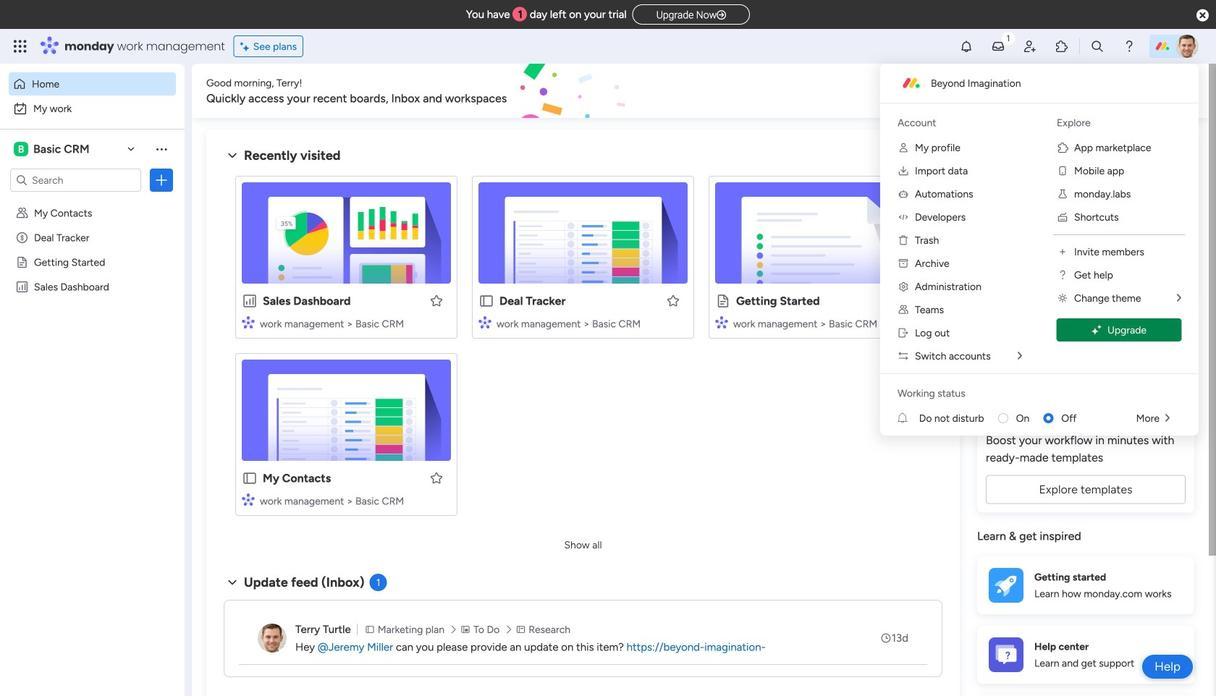 Task type: vqa. For each thing, say whether or not it's contained in the screenshot.
bottommost PUBLIC DASHBOARD icon
no



Task type: locate. For each thing, give the bounding box(es) containing it.
1 image
[[1002, 30, 1015, 46]]

0 horizontal spatial add to favorites image
[[429, 294, 444, 308]]

dapulse rightstroke image
[[717, 10, 726, 21]]

add to favorites image
[[429, 294, 444, 308], [666, 294, 680, 308], [903, 294, 917, 308]]

monday marketplace image
[[1055, 39, 1069, 54]]

search everything image
[[1090, 39, 1105, 54]]

list arrow image for the switch accounts image
[[1018, 351, 1022, 361]]

option
[[9, 72, 176, 96], [9, 97, 176, 120], [0, 200, 185, 203]]

terry turtle image
[[1176, 35, 1199, 58]]

get help image
[[1057, 269, 1068, 281]]

0 vertical spatial public board image
[[15, 256, 29, 269]]

mobile app image
[[1057, 165, 1068, 177]]

close recently visited image
[[224, 147, 241, 164]]

2 horizontal spatial public board image
[[478, 293, 494, 309]]

workspace options image
[[154, 142, 169, 156]]

0 vertical spatial list arrow image
[[1177, 293, 1181, 303]]

list box
[[0, 198, 185, 495]]

select product image
[[13, 39, 28, 54]]

0 vertical spatial option
[[9, 72, 176, 96]]

v2 surfce notifications image
[[898, 411, 919, 426]]

1 horizontal spatial add to favorites image
[[666, 294, 680, 308]]

1 vertical spatial list arrow image
[[1018, 351, 1022, 361]]

1 add to favorites image from the left
[[429, 294, 444, 308]]

options image
[[154, 173, 169, 187]]

switch accounts image
[[898, 350, 909, 362]]

public dashboard image
[[15, 280, 29, 294], [242, 293, 258, 309]]

terry turtle image
[[258, 624, 287, 653]]

Search in workspace field
[[30, 172, 121, 189]]

invite members image
[[1023, 39, 1037, 54]]

1 horizontal spatial public dashboard image
[[242, 293, 258, 309]]

add to favorites image for the middle public board icon
[[666, 294, 680, 308]]

shortcuts image
[[1057, 211, 1068, 223]]

add to favorites image
[[429, 471, 444, 485]]

invite members image
[[1057, 246, 1068, 258]]

public board image
[[15, 256, 29, 269], [478, 293, 494, 309], [242, 471, 258, 486]]

teams image
[[898, 304, 909, 316]]

1 vertical spatial public board image
[[478, 293, 494, 309]]

list arrow image
[[1165, 413, 1170, 423]]

1 horizontal spatial public board image
[[242, 471, 258, 486]]

list arrow image
[[1177, 293, 1181, 303], [1018, 351, 1022, 361]]

public board image
[[715, 293, 731, 309]]

update feed image
[[991, 39, 1005, 54]]

notifications image
[[959, 39, 974, 54]]

1 vertical spatial option
[[9, 97, 176, 120]]

2 add to favorites image from the left
[[666, 294, 680, 308]]

add to favorites image for the rightmost 'public dashboard' icon
[[429, 294, 444, 308]]

0 horizontal spatial public dashboard image
[[15, 280, 29, 294]]

2 horizontal spatial add to favorites image
[[903, 294, 917, 308]]

0 horizontal spatial public board image
[[15, 256, 29, 269]]

0 horizontal spatial list arrow image
[[1018, 351, 1022, 361]]

1 element
[[370, 574, 387, 591]]

add to favorites image for public board image
[[903, 294, 917, 308]]

3 add to favorites image from the left
[[903, 294, 917, 308]]

2 vertical spatial option
[[0, 200, 185, 203]]

1 horizontal spatial list arrow image
[[1177, 293, 1181, 303]]



Task type: describe. For each thing, give the bounding box(es) containing it.
dapulse close image
[[1197, 8, 1209, 23]]

upgrade stars new image
[[1092, 325, 1102, 335]]

monday.labs image
[[1057, 188, 1068, 200]]

quick search results list box
[[224, 164, 943, 534]]

workspace selection element
[[14, 140, 92, 158]]

workspace image
[[14, 141, 28, 157]]

import data image
[[898, 165, 909, 177]]

help image
[[1122, 39, 1137, 54]]

list arrow image for change theme image
[[1177, 293, 1181, 303]]

help center element
[[977, 626, 1194, 684]]

getting started element
[[977, 557, 1194, 614]]

trash image
[[898, 235, 909, 246]]

archive image
[[898, 258, 909, 269]]

2 vertical spatial public board image
[[242, 471, 258, 486]]

developers image
[[898, 211, 909, 223]]

templates image image
[[990, 320, 1181, 420]]

change theme image
[[1057, 292, 1068, 304]]

log out image
[[898, 327, 909, 339]]

automations image
[[898, 188, 909, 200]]

see plans image
[[240, 38, 253, 54]]

v2 user feedback image
[[989, 83, 1000, 99]]

close update feed (inbox) image
[[224, 574, 241, 591]]

administration image
[[898, 281, 909, 292]]

my profile image
[[898, 142, 909, 153]]



